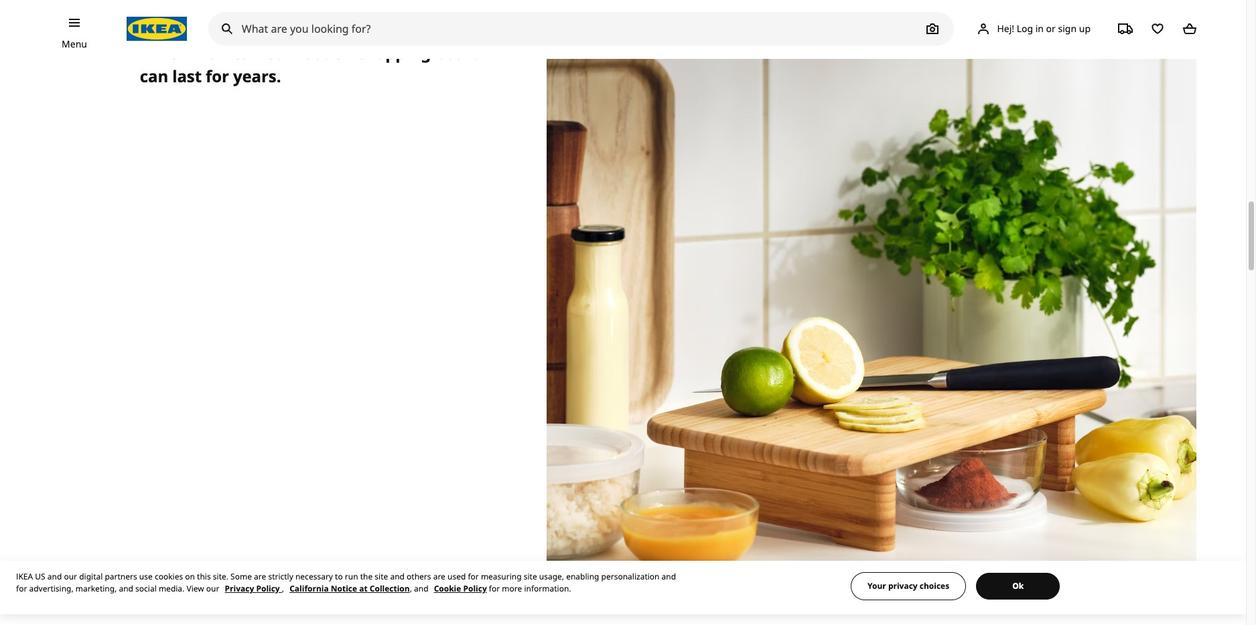 Task type: describe. For each thing, give the bounding box(es) containing it.
can
[[140, 65, 168, 87]]

and down "others"
[[414, 583, 428, 595]]

choices
[[920, 581, 949, 592]]

information.
[[524, 583, 571, 595]]

cookie policy link
[[434, 583, 487, 595]]

log
[[1017, 22, 1033, 35]]

for inside a well-maintained wooden chopping board can last for years.
[[206, 65, 229, 87]]

years.
[[233, 65, 281, 87]]

privacy policy , california notice at collection , and cookie policy for more information.
[[225, 583, 571, 595]]

well-
[[155, 41, 193, 64]]

sign
[[1058, 22, 1077, 35]]

site.
[[213, 571, 228, 583]]

up
[[1079, 22, 1091, 35]]

your privacy choices button
[[851, 573, 966, 601]]

menu
[[62, 38, 87, 50]]

1 , from the left
[[282, 583, 284, 595]]

personalization
[[601, 571, 660, 583]]

0 vertical spatial our
[[64, 571, 77, 583]]

for down ikea
[[16, 583, 27, 595]]

others
[[407, 571, 431, 583]]

your
[[868, 581, 886, 592]]

social
[[135, 583, 157, 595]]

hej!
[[997, 22, 1014, 35]]

use
[[139, 571, 153, 583]]

you
[[161, 15, 176, 27]]

chopping
[[357, 41, 431, 64]]

california notice at collection link
[[290, 583, 410, 595]]

hej! log in or sign up link
[[960, 15, 1107, 42]]

and down partners
[[119, 583, 133, 595]]

Search by product text field
[[208, 12, 954, 46]]

a
[[140, 41, 151, 64]]

some
[[230, 571, 252, 583]]

citrus fruits and a knife on a bamboo stolthet chopping board on a kitchen counter with fresh herbs and other ingredients. image
[[547, 0, 1196, 609]]

partners
[[105, 571, 137, 583]]

ikea us and our digital partners use cookies on this site. some are strictly necessary to run the site and others are used for measuring site usage, enabling personalization and for advertising, marketing, and social media. view our
[[16, 571, 676, 595]]

strictly
[[268, 571, 293, 583]]

1 site from the left
[[375, 571, 388, 583]]

media.
[[159, 583, 184, 595]]

privacy
[[888, 581, 918, 592]]

ok
[[1012, 581, 1024, 592]]

us
[[35, 571, 45, 583]]

to
[[335, 571, 343, 583]]

view
[[187, 583, 204, 595]]

cookie
[[434, 583, 461, 595]]

maintained
[[193, 41, 285, 64]]

and up advertising,
[[47, 571, 62, 583]]

usage,
[[539, 571, 564, 583]]



Task type: vqa. For each thing, say whether or not it's contained in the screenshot.
Not Sold For Delivery on the right of page
no



Task type: locate. For each thing, give the bounding box(es) containing it.
2 , from the left
[[410, 583, 412, 595]]

used
[[447, 571, 466, 583]]

, down strictly
[[282, 583, 284, 595]]

necessary
[[295, 571, 333, 583]]

1 are from the left
[[254, 571, 266, 583]]

collection
[[370, 583, 410, 595]]

2 site from the left
[[524, 571, 537, 583]]

california
[[290, 583, 329, 595]]

ok button
[[976, 573, 1060, 600]]

advertising,
[[29, 583, 73, 595]]

policy
[[256, 583, 280, 595], [463, 583, 487, 595]]

our left digital
[[64, 571, 77, 583]]

1 horizontal spatial site
[[524, 571, 537, 583]]

last
[[172, 65, 202, 87]]

0 horizontal spatial policy
[[256, 583, 280, 595]]

a well-maintained wooden chopping board can last for years.
[[140, 41, 482, 87]]

0 horizontal spatial are
[[254, 571, 266, 583]]

privacy policy link
[[225, 583, 282, 595]]

menu button
[[62, 37, 87, 52]]

site
[[375, 571, 388, 583], [524, 571, 537, 583]]

the
[[360, 571, 373, 583]]

ikea
[[16, 571, 33, 583]]

digital
[[79, 571, 103, 583]]

policy down strictly
[[256, 583, 280, 595]]

your privacy choices
[[868, 581, 949, 592]]

for down measuring
[[489, 583, 500, 595]]

are up cookie
[[433, 571, 445, 583]]

1 vertical spatial our
[[206, 583, 219, 595]]

, down "others"
[[410, 583, 412, 595]]

and
[[47, 571, 62, 583], [390, 571, 405, 583], [662, 571, 676, 583], [119, 583, 133, 595], [414, 583, 428, 595]]

measuring
[[481, 571, 522, 583]]

know
[[178, 15, 200, 27]]

ikea logotype, go to start page image
[[126, 17, 187, 41]]

are
[[254, 571, 266, 583], [433, 571, 445, 583]]

2 policy from the left
[[463, 583, 487, 595]]

in
[[1035, 22, 1044, 35]]

did you know
[[145, 15, 200, 27]]

0 horizontal spatial our
[[64, 571, 77, 583]]

site up information.
[[524, 571, 537, 583]]

or
[[1046, 22, 1056, 35]]

did
[[145, 15, 159, 27]]

0 horizontal spatial site
[[375, 571, 388, 583]]

on
[[185, 571, 195, 583]]

for
[[206, 65, 229, 87], [468, 571, 479, 583], [16, 583, 27, 595], [489, 583, 500, 595]]

notice
[[331, 583, 357, 595]]

more
[[502, 583, 522, 595]]

at
[[359, 583, 368, 595]]

cookies
[[155, 571, 183, 583]]

this
[[197, 571, 211, 583]]

1 horizontal spatial are
[[433, 571, 445, 583]]

0 horizontal spatial ,
[[282, 583, 284, 595]]

marketing,
[[76, 583, 117, 595]]

2 are from the left
[[433, 571, 445, 583]]

site up collection
[[375, 571, 388, 583]]

1 horizontal spatial our
[[206, 583, 219, 595]]

our
[[64, 571, 77, 583], [206, 583, 219, 595]]

wooden
[[289, 41, 353, 64]]

privacy
[[225, 583, 254, 595]]

are up privacy policy link
[[254, 571, 266, 583]]

hej! log in or sign up
[[997, 22, 1091, 35]]

for right used
[[468, 571, 479, 583]]

for right last
[[206, 65, 229, 87]]

,
[[282, 583, 284, 595], [410, 583, 412, 595]]

1 horizontal spatial policy
[[463, 583, 487, 595]]

run
[[345, 571, 358, 583]]

and up privacy policy , california notice at collection , and cookie policy for more information.
[[390, 571, 405, 583]]

and right personalization
[[662, 571, 676, 583]]

1 horizontal spatial ,
[[410, 583, 412, 595]]

None search field
[[208, 12, 954, 46]]

policy down used
[[463, 583, 487, 595]]

1 policy from the left
[[256, 583, 280, 595]]

board
[[435, 41, 482, 64]]

our down site.
[[206, 583, 219, 595]]

enabling
[[566, 571, 599, 583]]



